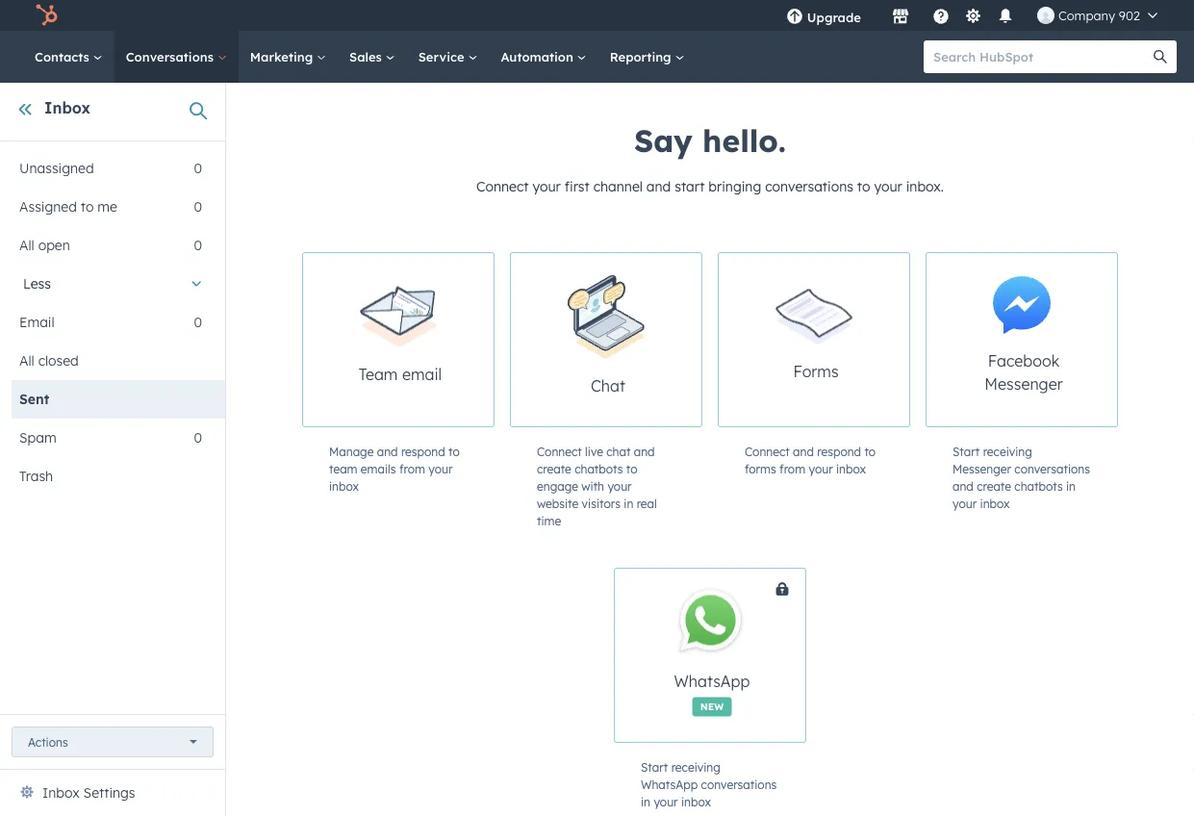 Task type: vqa. For each thing, say whether or not it's contained in the screenshot.
WHATSAPP in Start Receiving Whatsapp Conversations In Your Inbox
yes



Task type: describe. For each thing, give the bounding box(es) containing it.
all closed
[[19, 352, 79, 369]]

spam
[[19, 429, 56, 446]]

search button
[[1145, 40, 1177, 73]]

your inside start receiving messenger conversations and create chatbots in your inbox
[[953, 496, 977, 511]]

settings link
[[962, 5, 986, 26]]

settings image
[[965, 8, 982, 26]]

inbox inside start receiving messenger conversations and create chatbots in your inbox
[[981, 496, 1010, 511]]

bringing
[[709, 178, 762, 195]]

trash button
[[12, 457, 202, 496]]

reporting
[[610, 49, 675, 65]]

receiving for whatsapp
[[672, 760, 721, 775]]

company 902 button
[[1026, 0, 1170, 31]]

inbox.
[[907, 178, 944, 195]]

0 vertical spatial whatsapp
[[674, 672, 750, 691]]

trash
[[19, 468, 53, 485]]

inbox for inbox
[[44, 98, 91, 117]]

email
[[19, 314, 54, 331]]

from inside the connect and respond to forms from your inbox
[[780, 462, 806, 476]]

whatsapp new
[[674, 672, 750, 713]]

say hello.
[[634, 121, 787, 160]]

inbox for inbox settings
[[42, 785, 80, 801]]

0 for unassigned
[[194, 160, 202, 177]]

connect and respond to forms from your inbox
[[745, 444, 876, 476]]

settings
[[83, 785, 135, 801]]

none checkbox containing whatsapp
[[614, 568, 878, 743]]

chatbots inside 'connect live chat and create chatbots to engage with your website visitors in real time'
[[575, 462, 623, 476]]

sales link
[[338, 31, 407, 83]]

me
[[98, 198, 117, 215]]

in inside 'connect live chat and create chatbots to engage with your website visitors in real time'
[[624, 496, 634, 511]]

start for start receiving messenger conversations and create chatbots in your inbox
[[953, 444, 980, 459]]

contacts
[[35, 49, 93, 65]]

notifications button
[[990, 0, 1022, 31]]

and inside start receiving messenger conversations and create chatbots in your inbox
[[953, 479, 974, 493]]

start for start receiving whatsapp conversations in your inbox
[[641, 760, 668, 775]]

reporting link
[[599, 31, 697, 83]]

forms
[[745, 462, 777, 476]]

actions button
[[12, 727, 214, 758]]

automation
[[501, 49, 577, 65]]

upgrade
[[808, 9, 862, 25]]

and inside 'connect live chat and create chatbots to engage with your website visitors in real time'
[[634, 444, 655, 459]]

marketplaces button
[[881, 0, 921, 31]]

marketplaces image
[[892, 9, 910, 26]]

create inside start receiving messenger conversations and create chatbots in your inbox
[[977, 479, 1012, 493]]

0 vertical spatial conversations
[[766, 178, 854, 195]]

conversations for start receiving messenger conversations and create chatbots in your inbox
[[1015, 462, 1091, 476]]

automation link
[[489, 31, 599, 83]]

in inside start receiving messenger conversations and create chatbots in your inbox
[[1067, 479, 1076, 493]]

your inside 'connect live chat and create chatbots to engage with your website visitors in real time'
[[608, 479, 632, 493]]

and inside the connect and respond to forms from your inbox
[[793, 444, 814, 459]]

emails
[[361, 462, 396, 476]]

team
[[329, 462, 358, 476]]

new
[[701, 701, 724, 713]]

search image
[[1154, 50, 1168, 64]]

Facebook Messenger checkbox
[[926, 252, 1119, 427]]

0 for email
[[194, 314, 202, 331]]

live
[[585, 444, 604, 459]]

to inside manage and respond to team emails from your inbox
[[449, 444, 460, 459]]

all for all open
[[19, 237, 34, 254]]

real
[[637, 496, 657, 511]]

0 horizontal spatial connect
[[477, 178, 529, 195]]

Chat checkbox
[[510, 252, 703, 427]]

chat
[[607, 444, 631, 459]]

notifications image
[[997, 9, 1015, 26]]

inbox settings
[[42, 785, 135, 801]]

contacts link
[[23, 31, 114, 83]]

in inside start receiving whatsapp conversations in your inbox
[[641, 795, 651, 809]]

inbox inside manage and respond to team emails from your inbox
[[329, 479, 359, 493]]

inbox inside start receiving whatsapp conversations in your inbox
[[682, 795, 711, 809]]

connect live chat and create chatbots to engage with your website visitors in real time
[[537, 444, 657, 528]]



Task type: locate. For each thing, give the bounding box(es) containing it.
facebook
[[988, 351, 1060, 371]]

from right emails
[[399, 462, 425, 476]]

less
[[23, 275, 51, 292]]

with
[[582, 479, 605, 493]]

conversations inside start receiving messenger conversations and create chatbots in your inbox
[[1015, 462, 1091, 476]]

conversations inside start receiving whatsapp conversations in your inbox
[[701, 777, 777, 792]]

help image
[[933, 9, 950, 26]]

2 horizontal spatial connect
[[745, 444, 790, 459]]

1 vertical spatial all
[[19, 352, 34, 369]]

company
[[1059, 7, 1116, 23]]

assigned
[[19, 198, 77, 215]]

1 respond from the left
[[401, 444, 445, 459]]

Team email checkbox
[[302, 252, 495, 427]]

assigned to me
[[19, 198, 117, 215]]

marketing link
[[239, 31, 338, 83]]

2 0 from the top
[[194, 198, 202, 215]]

1 horizontal spatial in
[[641, 795, 651, 809]]

start receiving whatsapp conversations in your inbox
[[641, 760, 777, 809]]

your
[[533, 178, 561, 195], [875, 178, 903, 195], [429, 462, 453, 476], [809, 462, 833, 476], [608, 479, 632, 493], [953, 496, 977, 511], [654, 795, 678, 809]]

1 horizontal spatial from
[[780, 462, 806, 476]]

say
[[634, 121, 693, 160]]

1 vertical spatial start
[[641, 760, 668, 775]]

receiving down new
[[672, 760, 721, 775]]

facebook messenger
[[985, 351, 1063, 394]]

1 horizontal spatial receiving
[[984, 444, 1033, 459]]

all left the closed
[[19, 352, 34, 369]]

menu containing company 902
[[773, 0, 1172, 31]]

902
[[1119, 7, 1141, 23]]

sales
[[350, 49, 386, 65]]

0 horizontal spatial respond
[[401, 444, 445, 459]]

manage and respond to team emails from your inbox
[[329, 444, 460, 493]]

0 for assigned to me
[[194, 198, 202, 215]]

respond inside manage and respond to team emails from your inbox
[[401, 444, 445, 459]]

1 horizontal spatial chatbots
[[1015, 479, 1063, 493]]

email
[[402, 364, 442, 384]]

0 for all open
[[194, 237, 202, 254]]

inbox
[[837, 462, 866, 476], [329, 479, 359, 493], [981, 496, 1010, 511], [682, 795, 711, 809]]

1 horizontal spatial respond
[[818, 444, 862, 459]]

respond down forms at the top of page
[[818, 444, 862, 459]]

0 for spam
[[194, 429, 202, 446]]

start
[[675, 178, 705, 195]]

create inside 'connect live chat and create chatbots to engage with your website visitors in real time'
[[537, 462, 572, 476]]

time
[[537, 514, 562, 528]]

conversations
[[766, 178, 854, 195], [1015, 462, 1091, 476], [701, 777, 777, 792]]

menu
[[773, 0, 1172, 31]]

connect your first channel and start bringing conversations to your inbox.
[[477, 178, 944, 195]]

0 vertical spatial start
[[953, 444, 980, 459]]

1 horizontal spatial connect
[[537, 444, 582, 459]]

connect inside 'connect live chat and create chatbots to engage with your website visitors in real time'
[[537, 444, 582, 459]]

2 vertical spatial in
[[641, 795, 651, 809]]

service link
[[407, 31, 489, 83]]

1 vertical spatial receiving
[[672, 760, 721, 775]]

actions
[[28, 735, 68, 749]]

connect inside the connect and respond to forms from your inbox
[[745, 444, 790, 459]]

team email
[[359, 364, 442, 384]]

1 0 from the top
[[194, 160, 202, 177]]

start receiving messenger conversations and create chatbots in your inbox
[[953, 444, 1091, 511]]

start inside start receiving messenger conversations and create chatbots in your inbox
[[953, 444, 980, 459]]

closed
[[38, 352, 79, 369]]

conversations for start receiving whatsapp conversations in your inbox
[[701, 777, 777, 792]]

1 vertical spatial inbox
[[42, 785, 80, 801]]

service
[[418, 49, 468, 65]]

company 902
[[1059, 7, 1141, 23]]

1 vertical spatial in
[[624, 496, 634, 511]]

2 all from the top
[[19, 352, 34, 369]]

4 0 from the top
[[194, 314, 202, 331]]

upgrade image
[[786, 9, 804, 26]]

and
[[647, 178, 671, 195], [377, 444, 398, 459], [634, 444, 655, 459], [793, 444, 814, 459], [953, 479, 974, 493]]

0 horizontal spatial from
[[399, 462, 425, 476]]

conversations
[[126, 49, 217, 65]]

connect for chat
[[537, 444, 582, 459]]

receiving
[[984, 444, 1033, 459], [672, 760, 721, 775]]

1 from from the left
[[399, 462, 425, 476]]

inbox
[[44, 98, 91, 117], [42, 785, 80, 801]]

0 vertical spatial inbox
[[44, 98, 91, 117]]

create
[[537, 462, 572, 476], [977, 479, 1012, 493]]

channel
[[594, 178, 643, 195]]

messenger
[[985, 375, 1063, 394], [953, 462, 1012, 476]]

receiving for messenger
[[984, 444, 1033, 459]]

chatbots
[[575, 462, 623, 476], [1015, 479, 1063, 493]]

1 all from the top
[[19, 237, 34, 254]]

first
[[565, 178, 590, 195]]

1 vertical spatial conversations
[[1015, 462, 1091, 476]]

open
[[38, 237, 70, 254]]

2 from from the left
[[780, 462, 806, 476]]

your inside start receiving whatsapp conversations in your inbox
[[654, 795, 678, 809]]

Forms checkbox
[[718, 252, 911, 427]]

messenger inside option
[[985, 375, 1063, 394]]

0
[[194, 160, 202, 177], [194, 198, 202, 215], [194, 237, 202, 254], [194, 314, 202, 331], [194, 429, 202, 446]]

1 vertical spatial whatsapp
[[641, 777, 698, 792]]

website
[[537, 496, 579, 511]]

1 vertical spatial create
[[977, 479, 1012, 493]]

connect left first
[[477, 178, 529, 195]]

2 vertical spatial conversations
[[701, 777, 777, 792]]

respond inside the connect and respond to forms from your inbox
[[818, 444, 862, 459]]

from
[[399, 462, 425, 476], [780, 462, 806, 476]]

receiving down facebook messenger
[[984, 444, 1033, 459]]

respond right "manage"
[[401, 444, 445, 459]]

0 horizontal spatial in
[[624, 496, 634, 511]]

all inside button
[[19, 352, 34, 369]]

hello.
[[703, 121, 787, 160]]

2 horizontal spatial in
[[1067, 479, 1076, 493]]

inbox down the contacts link
[[44, 98, 91, 117]]

unassigned
[[19, 160, 94, 177]]

start inside start receiving whatsapp conversations in your inbox
[[641, 760, 668, 775]]

0 vertical spatial in
[[1067, 479, 1076, 493]]

all
[[19, 237, 34, 254], [19, 352, 34, 369]]

connect up engage
[[537, 444, 582, 459]]

and inside manage and respond to team emails from your inbox
[[377, 444, 398, 459]]

to inside the connect and respond to forms from your inbox
[[865, 444, 876, 459]]

0 vertical spatial messenger
[[985, 375, 1063, 394]]

1 horizontal spatial start
[[953, 444, 980, 459]]

your inside manage and respond to team emails from your inbox
[[429, 462, 453, 476]]

all left open
[[19, 237, 34, 254]]

Search HubSpot search field
[[924, 40, 1160, 73]]

respond
[[401, 444, 445, 459], [818, 444, 862, 459]]

all open
[[19, 237, 70, 254]]

hubspot link
[[23, 4, 72, 27]]

receiving inside start receiving whatsapp conversations in your inbox
[[672, 760, 721, 775]]

whatsapp inside start receiving whatsapp conversations in your inbox
[[641, 777, 698, 792]]

3 0 from the top
[[194, 237, 202, 254]]

all for all closed
[[19, 352, 34, 369]]

0 vertical spatial create
[[537, 462, 572, 476]]

conversations link
[[114, 31, 239, 83]]

manage
[[329, 444, 374, 459]]

your inside the connect and respond to forms from your inbox
[[809, 462, 833, 476]]

0 vertical spatial receiving
[[984, 444, 1033, 459]]

inbox settings link
[[42, 782, 135, 805]]

forms
[[794, 362, 839, 381]]

0 horizontal spatial chatbots
[[575, 462, 623, 476]]

from right forms
[[780, 462, 806, 476]]

messenger inside start receiving messenger conversations and create chatbots in your inbox
[[953, 462, 1012, 476]]

receiving inside start receiving messenger conversations and create chatbots in your inbox
[[984, 444, 1033, 459]]

engage
[[537, 479, 579, 493]]

inbox inside the connect and respond to forms from your inbox
[[837, 462, 866, 476]]

sent
[[19, 391, 49, 408]]

start
[[953, 444, 980, 459], [641, 760, 668, 775]]

chatbots inside start receiving messenger conversations and create chatbots in your inbox
[[1015, 479, 1063, 493]]

visitors
[[582, 496, 621, 511]]

5 0 from the top
[[194, 429, 202, 446]]

1 vertical spatial chatbots
[[1015, 479, 1063, 493]]

team
[[359, 364, 398, 384]]

whatsapp
[[674, 672, 750, 691], [641, 777, 698, 792]]

to inside 'connect live chat and create chatbots to engage with your website visitors in real time'
[[627, 462, 638, 476]]

0 horizontal spatial create
[[537, 462, 572, 476]]

sent button
[[12, 380, 202, 419]]

connect for forms
[[745, 444, 790, 459]]

1 vertical spatial messenger
[[953, 462, 1012, 476]]

marketing
[[250, 49, 317, 65]]

from inside manage and respond to team emails from your inbox
[[399, 462, 425, 476]]

all closed button
[[12, 342, 202, 380]]

in
[[1067, 479, 1076, 493], [624, 496, 634, 511], [641, 795, 651, 809]]

0 horizontal spatial start
[[641, 760, 668, 775]]

0 vertical spatial chatbots
[[575, 462, 623, 476]]

connect up forms
[[745, 444, 790, 459]]

to
[[858, 178, 871, 195], [81, 198, 94, 215], [449, 444, 460, 459], [865, 444, 876, 459], [627, 462, 638, 476]]

respond for forms
[[818, 444, 862, 459]]

0 vertical spatial all
[[19, 237, 34, 254]]

mateo roberts image
[[1038, 7, 1055, 24]]

1 horizontal spatial create
[[977, 479, 1012, 493]]

respond for team email
[[401, 444, 445, 459]]

hubspot image
[[35, 4, 58, 27]]

help button
[[925, 0, 958, 31]]

2 respond from the left
[[818, 444, 862, 459]]

connect
[[477, 178, 529, 195], [537, 444, 582, 459], [745, 444, 790, 459]]

0 horizontal spatial receiving
[[672, 760, 721, 775]]

chat
[[591, 376, 626, 395]]

inbox left settings
[[42, 785, 80, 801]]

None checkbox
[[614, 568, 878, 743]]



